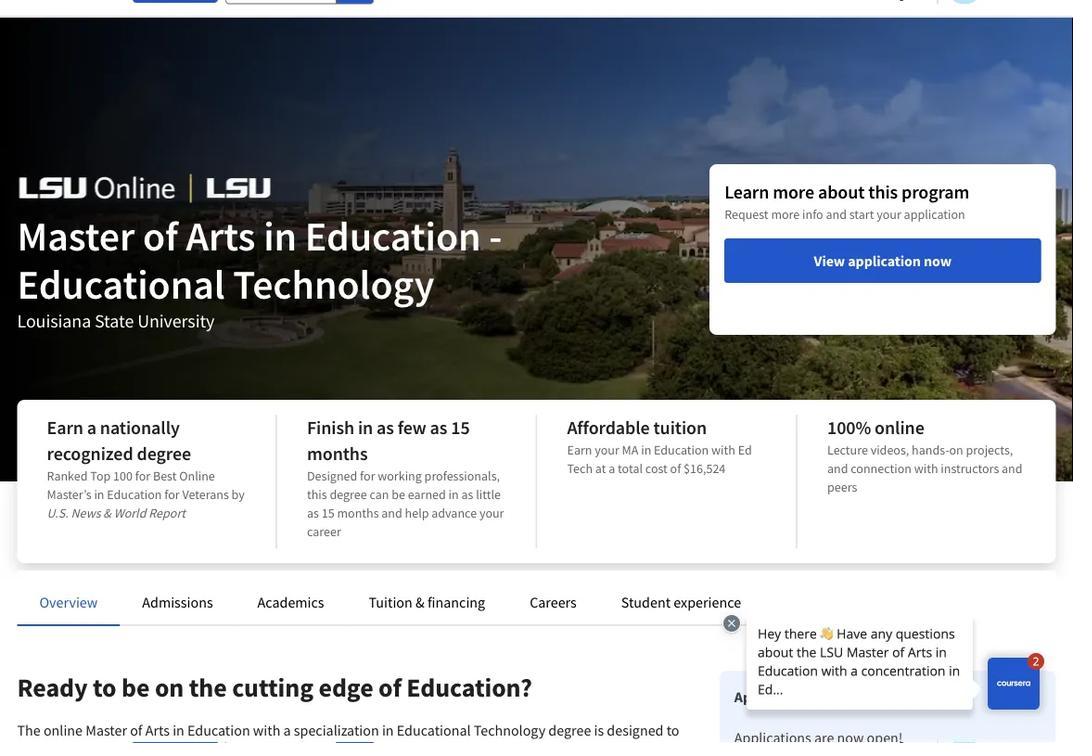 Task type: vqa. For each thing, say whether or not it's contained in the screenshot.


Task type: describe. For each thing, give the bounding box(es) containing it.
connection
[[851, 460, 912, 477]]

ready to be on the cutting edge of education?
[[17, 672, 543, 704]]

education inside earn a nationally recognized degree ranked top 100 for best online master's in education for veterans by u.s. news & world report
[[107, 486, 162, 503]]

100% online lecture videos, hands-on projects, and connection with instructors and peers
[[828, 416, 1023, 496]]

with for online
[[253, 721, 281, 740]]

explore our catalog image
[[133, 0, 218, 3]]

info
[[803, 206, 824, 223]]

world
[[114, 505, 146, 522]]

a inside earn a nationally recognized degree ranked top 100 for best online master's in education for veterans by u.s. news & world report
[[87, 416, 96, 440]]

finish
[[307, 416, 355, 440]]

louisiana state university logo image
[[17, 165, 272, 212]]

earn a nationally recognized degree ranked top 100 for best online master's in education for veterans by u.s. news & world report
[[47, 416, 245, 522]]

student experience link
[[622, 593, 742, 612]]

learn more about this program request more info and start your application
[[725, 181, 970, 223]]

veterans
[[182, 486, 229, 503]]

educational inside master of arts in education - educational technology louisiana state university
[[17, 258, 225, 310]]

earned
[[408, 486, 446, 503]]

state
[[95, 310, 134, 333]]

earn inside affordable tuition earn your ma in education with ed tech at a total cost of $16,524
[[568, 442, 593, 459]]

as up career
[[307, 505, 319, 522]]

is
[[595, 721, 604, 740]]

application inside view application now button
[[849, 252, 922, 270]]

start
[[850, 206, 875, 223]]

designed
[[607, 721, 664, 740]]

best
[[153, 468, 177, 485]]

application information
[[735, 688, 892, 706]]

and up 'peers'
[[828, 460, 849, 477]]

projects,
[[967, 442, 1014, 459]]

few
[[398, 416, 427, 440]]

request
[[725, 206, 769, 223]]

ed
[[739, 442, 752, 459]]

tuition & financing
[[369, 593, 486, 612]]

1 horizontal spatial 15
[[451, 416, 470, 440]]

program
[[902, 181, 970, 204]]

top
[[90, 468, 111, 485]]

university
[[138, 310, 215, 333]]

ranked
[[47, 468, 88, 485]]

in inside affordable tuition earn your ma in education with ed tech at a total cost of $16,524
[[642, 442, 652, 459]]

for for top
[[135, 468, 150, 485]]

the
[[17, 721, 41, 740]]

What do you want to learn? text field
[[226, 0, 337, 4]]

admissions link
[[142, 593, 213, 612]]

master inside master of arts in education - educational technology louisiana state university
[[17, 210, 135, 261]]

little
[[476, 486, 501, 503]]

degree inside the online master of arts in education with a specialization in educational technology degree is designed to
[[549, 721, 592, 740]]

report
[[149, 505, 186, 522]]

tuition
[[369, 593, 413, 612]]

100%
[[828, 416, 872, 440]]

and down projects,
[[1003, 460, 1023, 477]]

of inside affordable tuition earn your ma in education with ed tech at a total cost of $16,524
[[671, 460, 682, 477]]

nationally
[[100, 416, 180, 440]]

help
[[405, 505, 429, 522]]

student
[[622, 593, 671, 612]]

earn inside earn a nationally recognized degree ranked top 100 for best online master's in education for veterans by u.s. news & world report
[[47, 416, 83, 440]]

$16,524
[[684, 460, 726, 477]]

1 horizontal spatial for
[[165, 486, 180, 503]]

be inside finish in as few as 15 months designed for working professionals, this degree can be earned in as little as 15 months and help advance your career
[[392, 486, 406, 503]]

of inside the online master of arts in education with a specialization in educational technology degree is designed to
[[130, 721, 143, 740]]

professionals,
[[425, 468, 500, 485]]

view
[[815, 252, 846, 270]]

cost
[[646, 460, 668, 477]]

0 vertical spatial to
[[93, 672, 117, 704]]

online for 100%
[[875, 416, 925, 440]]

recognized
[[47, 442, 133, 465]]

videos,
[[871, 442, 910, 459]]

1 vertical spatial more
[[772, 206, 800, 223]]

with for tuition
[[712, 442, 736, 459]]

user dropdown menu for bob builder image
[[947, 0, 1074, 4]]

working
[[378, 468, 422, 485]]

at
[[596, 460, 607, 477]]

your inside affordable tuition earn your ma in education with ed tech at a total cost of $16,524
[[595, 442, 620, 459]]

& inside earn a nationally recognized degree ranked top 100 for best online master's in education for veterans by u.s. news & world report
[[103, 505, 111, 522]]

lecture
[[828, 442, 869, 459]]

admissions
[[142, 593, 213, 612]]

1 horizontal spatial &
[[416, 593, 425, 612]]

edge
[[319, 672, 374, 704]]

your inside finish in as few as 15 months designed for working professionals, this degree can be earned in as little as 15 months and help advance your career
[[480, 505, 504, 522]]

and inside learn more about this program request more info and start your application
[[827, 206, 847, 223]]

information
[[813, 688, 892, 706]]

specialization
[[294, 721, 379, 740]]

0 vertical spatial months
[[307, 442, 368, 465]]

ready
[[17, 672, 88, 704]]

by
[[232, 486, 245, 503]]

on inside 100% online lecture videos, hands-on projects, and connection with instructors and peers
[[950, 442, 964, 459]]

technology inside the online master of arts in education with a specialization in educational technology degree is designed to
[[474, 721, 546, 740]]

100
[[113, 468, 133, 485]]

as left the few
[[377, 416, 394, 440]]

online
[[179, 468, 215, 485]]

the
[[189, 672, 227, 704]]

a inside affordable tuition earn your ma in education with ed tech at a total cost of $16,524
[[609, 460, 616, 477]]

instructors
[[942, 460, 1000, 477]]

view application now button
[[725, 239, 1042, 283]]

degree inside finish in as few as 15 months designed for working professionals, this degree can be earned in as little as 15 months and help advance your career
[[330, 486, 367, 503]]

a inside the online master of arts in education with a specialization in educational technology degree is designed to
[[284, 721, 291, 740]]

1 vertical spatial months
[[337, 505, 379, 522]]

advance
[[432, 505, 477, 522]]

academics
[[258, 593, 324, 612]]

education?
[[407, 672, 533, 704]]

0 horizontal spatial be
[[122, 672, 150, 704]]

and inside finish in as few as 15 months designed for working professionals, this degree can be earned in as little as 15 months and help advance your career
[[382, 505, 403, 522]]

news
[[71, 505, 101, 522]]



Task type: locate. For each thing, give the bounding box(es) containing it.
master up louisiana at left top
[[17, 210, 135, 261]]

&
[[103, 505, 111, 522], [416, 593, 425, 612]]

as right the few
[[430, 416, 448, 440]]

total
[[618, 460, 643, 477]]

academics link
[[258, 593, 324, 612]]

in inside earn a nationally recognized degree ranked top 100 for best online master's in education for veterans by u.s. news & world report
[[94, 486, 104, 503]]

a down the ready to be on the cutting edge of education?
[[284, 721, 291, 740]]

arts inside master of arts in education - educational technology louisiana state university
[[186, 210, 256, 261]]

this down designed
[[307, 486, 327, 503]]

1 vertical spatial your
[[595, 442, 620, 459]]

0 vertical spatial application
[[905, 206, 966, 223]]

1 vertical spatial &
[[416, 593, 425, 612]]

0 vertical spatial earn
[[47, 416, 83, 440]]

1 vertical spatial 15
[[322, 505, 335, 522]]

this up start
[[869, 181, 899, 204]]

online for the
[[44, 721, 83, 740]]

0 vertical spatial educational
[[17, 258, 225, 310]]

online
[[875, 416, 925, 440], [44, 721, 83, 740]]

career
[[307, 524, 341, 540]]

more up the info
[[773, 181, 815, 204]]

1 horizontal spatial with
[[712, 442, 736, 459]]

a up the recognized
[[87, 416, 96, 440]]

1 vertical spatial arts
[[145, 721, 170, 740]]

0 horizontal spatial to
[[93, 672, 117, 704]]

education inside master of arts in education - educational technology louisiana state university
[[305, 210, 481, 261]]

0 vertical spatial 15
[[451, 416, 470, 440]]

1 vertical spatial master
[[86, 721, 127, 740]]

online right the
[[44, 721, 83, 740]]

with
[[712, 442, 736, 459], [915, 460, 939, 477], [253, 721, 281, 740]]

application down start
[[849, 252, 922, 270]]

1 vertical spatial to
[[667, 721, 680, 740]]

with inside the online master of arts in education with a specialization in educational technology degree is designed to
[[253, 721, 281, 740]]

1 vertical spatial application
[[849, 252, 922, 270]]

None search field
[[226, 0, 374, 4]]

education inside affordable tuition earn your ma in education with ed tech at a total cost of $16,524
[[654, 442, 709, 459]]

0 horizontal spatial earn
[[47, 416, 83, 440]]

0 vertical spatial your
[[877, 206, 902, 223]]

your down little
[[480, 505, 504, 522]]

tuition
[[654, 416, 707, 440]]

0 horizontal spatial &
[[103, 505, 111, 522]]

0 vertical spatial online
[[875, 416, 925, 440]]

2 horizontal spatial for
[[360, 468, 375, 485]]

application down program
[[905, 206, 966, 223]]

as
[[377, 416, 394, 440], [430, 416, 448, 440], [462, 486, 474, 503], [307, 505, 319, 522]]

months down can
[[337, 505, 379, 522]]

months up designed
[[307, 442, 368, 465]]

1 horizontal spatial online
[[875, 416, 925, 440]]

15 up the professionals,
[[451, 416, 470, 440]]

0 vertical spatial with
[[712, 442, 736, 459]]

0 vertical spatial technology
[[233, 258, 435, 310]]

1 horizontal spatial your
[[595, 442, 620, 459]]

0 vertical spatial this
[[869, 181, 899, 204]]

2 horizontal spatial your
[[877, 206, 902, 223]]

1 vertical spatial on
[[155, 672, 184, 704]]

0 vertical spatial be
[[392, 486, 406, 503]]

for up can
[[360, 468, 375, 485]]

0 vertical spatial more
[[773, 181, 815, 204]]

hands-
[[912, 442, 950, 459]]

this inside finish in as few as 15 months designed for working professionals, this degree can be earned in as little as 15 months and help advance your career
[[307, 486, 327, 503]]

2 vertical spatial a
[[284, 721, 291, 740]]

as down the professionals,
[[462, 486, 474, 503]]

15 up career
[[322, 505, 335, 522]]

online inside 100% online lecture videos, hands-on projects, and connection with instructors and peers
[[875, 416, 925, 440]]

the online master of arts in education with a specialization in educational technology degree is designed to
[[17, 721, 680, 743]]

technology inside master of arts in education - educational technology louisiana state university
[[233, 258, 435, 310]]

with left ed
[[712, 442, 736, 459]]

0 vertical spatial arts
[[186, 210, 256, 261]]

of inside master of arts in education - educational technology louisiana state university
[[143, 210, 178, 261]]

education
[[305, 210, 481, 261], [654, 442, 709, 459], [107, 486, 162, 503], [188, 721, 250, 740]]

0 horizontal spatial arts
[[145, 721, 170, 740]]

& right news
[[103, 505, 111, 522]]

0 horizontal spatial 15
[[322, 505, 335, 522]]

be left the
[[122, 672, 150, 704]]

1 vertical spatial degree
[[330, 486, 367, 503]]

menu item
[[752, 0, 872, 34]]

0 horizontal spatial on
[[155, 672, 184, 704]]

0 vertical spatial degree
[[137, 442, 191, 465]]

for up report
[[165, 486, 180, 503]]

cutting
[[232, 672, 314, 704]]

0 horizontal spatial degree
[[137, 442, 191, 465]]

ma
[[622, 442, 639, 459]]

master inside the online master of arts in education with a specialization in educational technology degree is designed to
[[86, 721, 127, 740]]

for
[[135, 468, 150, 485], [360, 468, 375, 485], [165, 486, 180, 503]]

degree
[[137, 442, 191, 465], [330, 486, 367, 503], [549, 721, 592, 740]]

0 horizontal spatial educational
[[17, 258, 225, 310]]

1 horizontal spatial a
[[284, 721, 291, 740]]

1 horizontal spatial educational
[[397, 721, 471, 740]]

and down can
[[382, 505, 403, 522]]

online inside the online master of arts in education with a specialization in educational technology degree is designed to
[[44, 721, 83, 740]]

your inside learn more about this program request more info and start your application
[[877, 206, 902, 223]]

degree down designed
[[330, 486, 367, 503]]

application inside learn more about this program request more info and start your application
[[905, 206, 966, 223]]

& right tuition
[[416, 593, 425, 612]]

earn up the recognized
[[47, 416, 83, 440]]

with inside 100% online lecture videos, hands-on projects, and connection with instructors and peers
[[915, 460, 939, 477]]

financing
[[428, 593, 486, 612]]

education inside the online master of arts in education with a specialization in educational technology degree is designed to
[[188, 721, 250, 740]]

with inside affordable tuition earn your ma in education with ed tech at a total cost of $16,524
[[712, 442, 736, 459]]

0 horizontal spatial a
[[87, 416, 96, 440]]

0 horizontal spatial your
[[480, 505, 504, 522]]

0 vertical spatial master
[[17, 210, 135, 261]]

master
[[17, 210, 135, 261], [86, 721, 127, 740]]

finish in as few as 15 months designed for working professionals, this degree can be earned in as little as 15 months and help advance your career
[[307, 416, 504, 540]]

1 horizontal spatial technology
[[474, 721, 546, 740]]

of
[[143, 210, 178, 261], [671, 460, 682, 477], [379, 672, 402, 704], [130, 721, 143, 740]]

now
[[925, 252, 952, 270]]

on up 'instructors'
[[950, 442, 964, 459]]

1 horizontal spatial on
[[950, 442, 964, 459]]

0 horizontal spatial online
[[44, 721, 83, 740]]

technology
[[233, 258, 435, 310], [474, 721, 546, 740]]

0 vertical spatial on
[[950, 442, 964, 459]]

on left the
[[155, 672, 184, 704]]

to right ready
[[93, 672, 117, 704]]

can
[[370, 486, 389, 503]]

1 vertical spatial online
[[44, 721, 83, 740]]

0 horizontal spatial technology
[[233, 258, 435, 310]]

master down ready
[[86, 721, 127, 740]]

about
[[819, 181, 865, 204]]

1 vertical spatial this
[[307, 486, 327, 503]]

application
[[905, 206, 966, 223], [849, 252, 922, 270]]

to
[[93, 672, 117, 704], [667, 721, 680, 740]]

designed
[[307, 468, 358, 485]]

-
[[489, 210, 502, 261]]

online up videos,
[[875, 416, 925, 440]]

tuition & financing link
[[369, 593, 486, 612]]

1 vertical spatial a
[[609, 460, 616, 477]]

careers
[[530, 593, 577, 612]]

overview
[[39, 593, 98, 612]]

u.s.
[[47, 505, 68, 522]]

in
[[264, 210, 297, 261], [358, 416, 373, 440], [642, 442, 652, 459], [94, 486, 104, 503], [449, 486, 459, 503], [173, 721, 185, 740], [382, 721, 394, 740]]

and down about
[[827, 206, 847, 223]]

educational
[[17, 258, 225, 310], [397, 721, 471, 740]]

overview link
[[39, 593, 98, 612]]

2 horizontal spatial with
[[915, 460, 939, 477]]

master's
[[47, 486, 92, 503]]

your
[[877, 206, 902, 223], [595, 442, 620, 459], [480, 505, 504, 522]]

be
[[392, 486, 406, 503], [122, 672, 150, 704]]

0 horizontal spatial this
[[307, 486, 327, 503]]

in inside master of arts in education - educational technology louisiana state university
[[264, 210, 297, 261]]

this
[[869, 181, 899, 204], [307, 486, 327, 503]]

earn up tech
[[568, 442, 593, 459]]

arts inside the online master of arts in education with a specialization in educational technology degree is designed to
[[145, 721, 170, 740]]

to inside the online master of arts in education with a specialization in educational technology degree is designed to
[[667, 721, 680, 740]]

1 vertical spatial be
[[122, 672, 150, 704]]

degree left is
[[549, 721, 592, 740]]

arts
[[186, 210, 256, 261], [145, 721, 170, 740]]

and
[[827, 206, 847, 223], [828, 460, 849, 477], [1003, 460, 1023, 477], [382, 505, 403, 522]]

your up at
[[595, 442, 620, 459]]

with down cutting
[[253, 721, 281, 740]]

your right start
[[877, 206, 902, 223]]

a
[[87, 416, 96, 440], [609, 460, 616, 477], [284, 721, 291, 740]]

for right 100
[[135, 468, 150, 485]]

1 horizontal spatial earn
[[568, 442, 593, 459]]

this inside learn more about this program request more info and start your application
[[869, 181, 899, 204]]

1 horizontal spatial degree
[[330, 486, 367, 503]]

for for months
[[360, 468, 375, 485]]

0 vertical spatial a
[[87, 416, 96, 440]]

1 vertical spatial with
[[915, 460, 939, 477]]

degree up best on the left of the page
[[137, 442, 191, 465]]

to right designed
[[667, 721, 680, 740]]

2 vertical spatial your
[[480, 505, 504, 522]]

0 horizontal spatial for
[[135, 468, 150, 485]]

1 vertical spatial technology
[[474, 721, 546, 740]]

a right at
[[609, 460, 616, 477]]

earn
[[47, 416, 83, 440], [568, 442, 593, 459]]

student experience
[[622, 593, 742, 612]]

0 vertical spatial &
[[103, 505, 111, 522]]

1 horizontal spatial arts
[[186, 210, 256, 261]]

1 vertical spatial earn
[[568, 442, 593, 459]]

2 horizontal spatial a
[[609, 460, 616, 477]]

educational inside the online master of arts in education with a specialization in educational technology degree is designed to
[[397, 721, 471, 740]]

tech
[[568, 460, 593, 477]]

2 vertical spatial with
[[253, 721, 281, 740]]

more left the info
[[772, 206, 800, 223]]

2 vertical spatial degree
[[549, 721, 592, 740]]

1 vertical spatial educational
[[397, 721, 471, 740]]

months
[[307, 442, 368, 465], [337, 505, 379, 522]]

degree inside earn a nationally recognized degree ranked top 100 for best online master's in education for veterans by u.s. news & world report
[[137, 442, 191, 465]]

on
[[950, 442, 964, 459], [155, 672, 184, 704]]

application
[[735, 688, 810, 706]]

master of arts in education - educational technology louisiana state university
[[17, 210, 502, 333]]

2 horizontal spatial degree
[[549, 721, 592, 740]]

peers
[[828, 479, 858, 496]]

louisiana
[[17, 310, 91, 333]]

1 horizontal spatial be
[[392, 486, 406, 503]]

affordable
[[568, 416, 650, 440]]

careers link
[[530, 593, 577, 612]]

for inside finish in as few as 15 months designed for working professionals, this degree can be earned in as little as 15 months and help advance your career
[[360, 468, 375, 485]]

experience
[[674, 593, 742, 612]]

with down hands-
[[915, 460, 939, 477]]

be down working
[[392, 486, 406, 503]]

view application now
[[815, 252, 952, 270]]

learn
[[725, 181, 770, 204]]

0 horizontal spatial with
[[253, 721, 281, 740]]

1 horizontal spatial this
[[869, 181, 899, 204]]

1 horizontal spatial to
[[667, 721, 680, 740]]

affordable tuition earn your ma in education with ed tech at a total cost of $16,524
[[568, 416, 752, 477]]



